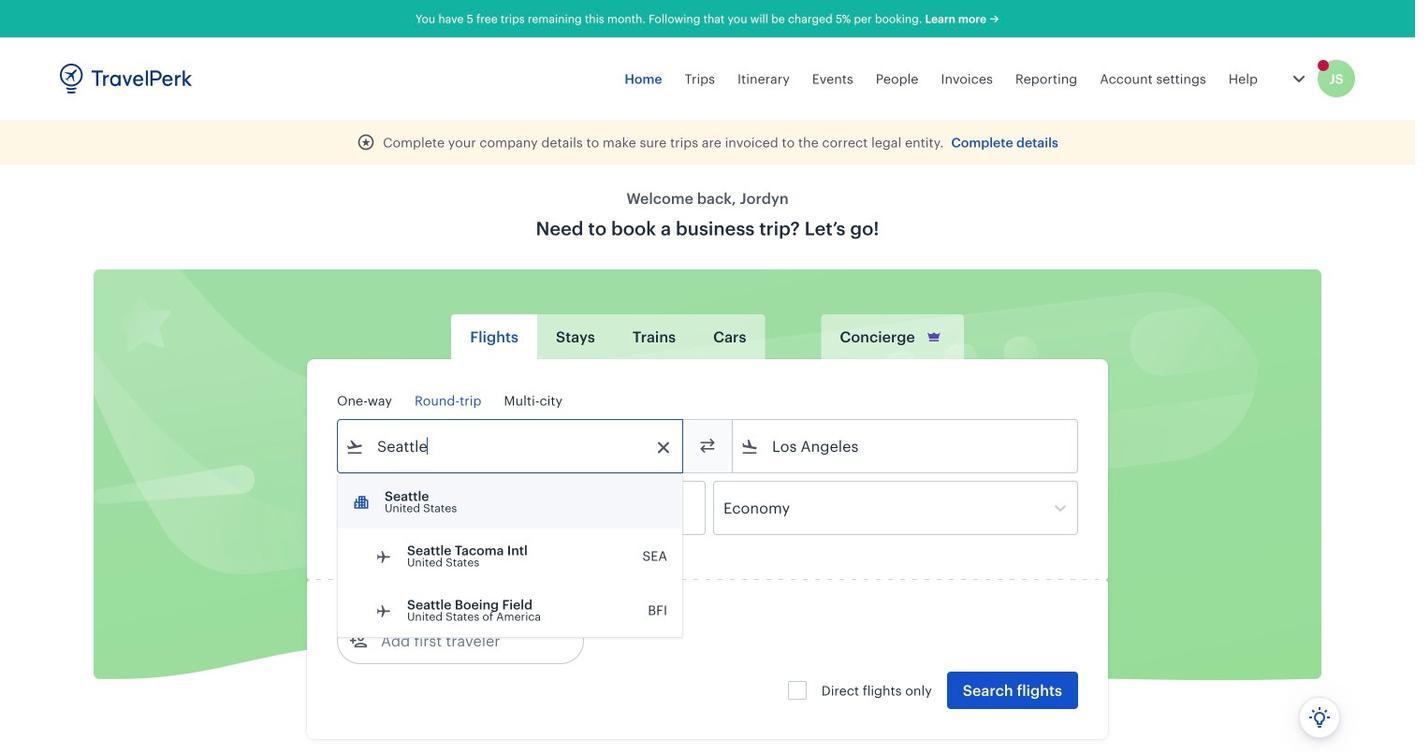 Task type: locate. For each thing, give the bounding box(es) containing it.
Add first traveler search field
[[368, 626, 563, 656]]

To search field
[[759, 432, 1053, 462]]

Depart text field
[[364, 482, 462, 535]]



Task type: vqa. For each thing, say whether or not it's contained in the screenshot.
ADD FIRST TRAVELER SEARCH FIELD
yes



Task type: describe. For each thing, give the bounding box(es) containing it.
Return text field
[[476, 482, 573, 535]]

From search field
[[364, 432, 658, 462]]



